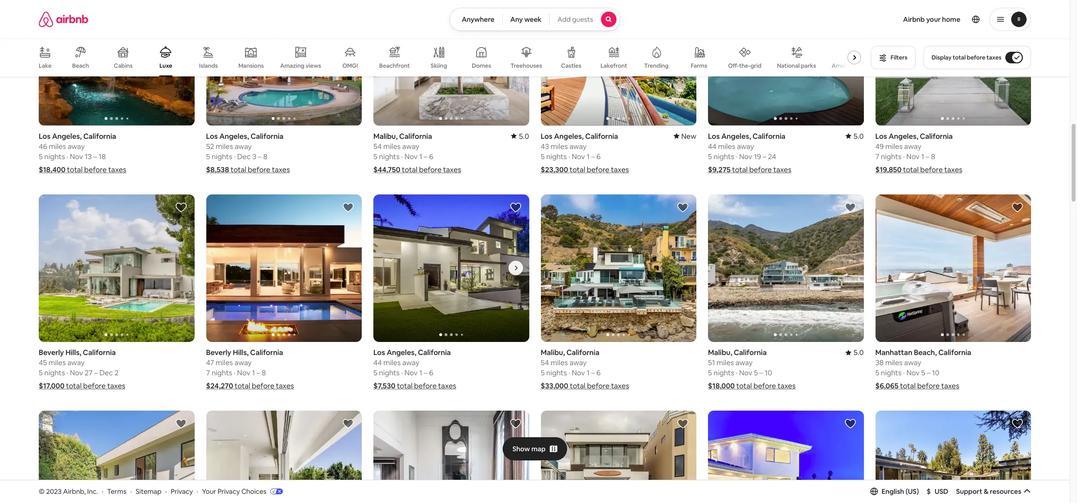 Task type: describe. For each thing, give the bounding box(es) containing it.
nov for los angeles, california 49 miles away 7 nights · nov 1 – 8 $19,850 total before taxes
[[907, 152, 920, 161]]

add to wishlist: malibu, california image for 54 miles away
[[677, 202, 689, 214]]

los for los angeles, california 52 miles away 5 nights · dec 3 – 8 $8,538 total before taxes
[[206, 132, 218, 141]]

miles for beverly hills, california 47 miles away 7 nights · nov 1 – 8 $24,270 total before taxes
[[216, 359, 233, 368]]

home
[[943, 15, 961, 24]]

castles
[[561, 62, 582, 70]]

angeles, for los angeles, california 49 miles away 7 nights · nov 1 – 8 $19,850 total before taxes
[[889, 132, 919, 141]]

parks
[[802, 62, 817, 70]]

before inside malibu, california 51 miles away 5 nights · nov 5 – 10 $18,000 total before taxes
[[754, 382, 777, 391]]

nov for beverly hills, california 45 miles away 5 nights · nov 27 – dec 2 $17,000 total before taxes
[[70, 369, 83, 378]]

choices
[[242, 488, 267, 497]]

anywhere button
[[450, 8, 503, 31]]

before inside malibu, california 54 miles away 5 nights · nov 1 – 6 $33,000 total before taxes
[[587, 382, 610, 391]]

5 inside los angeles, california 52 miles away 5 nights · dec 3 – 8 $8,538 total before taxes
[[206, 152, 210, 161]]

california inside 'malibu, california 54 miles away 5 nights · nov 1 – 6 $44,750 total before taxes'
[[399, 132, 432, 141]]

before inside los angeles, california 43 miles away 5 nights · nov 1 – 6 $23,300 total before taxes
[[587, 165, 610, 174]]

add guests button
[[550, 8, 621, 31]]

away for los angeles, california 44 miles away 5 nights · nov 1 – 6 $7,530 total before taxes
[[403, 359, 420, 368]]

los for los angeles, california 43 miles away 5 nights · nov 1 – 6 $23,300 total before taxes
[[541, 132, 553, 141]]

2 privacy from the left
[[218, 488, 240, 497]]

– for beverly hills, california 45 miles away 5 nights · nov 27 – dec 2 $17,000 total before taxes
[[94, 369, 98, 378]]

10 inside malibu, california 51 miles away 5 nights · nov 5 – 10 $18,000 total before taxes
[[765, 369, 773, 378]]

trending
[[645, 62, 669, 70]]

nights inside 'malibu, california 54 miles away 5 nights · nov 1 – 6 $44,750 total before taxes'
[[379, 152, 400, 161]]

$19,850
[[876, 165, 902, 174]]

california for beverly hills, california 45 miles away 5 nights · nov 27 – dec 2 $17,000 total before taxes
[[83, 348, 116, 358]]

before inside los angeles, california 44 miles away 5 nights · nov 19 – 24 $9,275 total before taxes
[[750, 165, 772, 174]]

group containing amazing views
[[39, 39, 873, 77]]

before inside beverly hills, california 45 miles away 5 nights · nov 27 – dec 2 $17,000 total before taxes
[[83, 382, 106, 391]]

0 horizontal spatial add to wishlist: beverly hills, california image
[[175, 202, 187, 214]]

44 for los angeles, california 44 miles away 5 nights · nov 19 – 24 $9,275 total before taxes
[[708, 142, 717, 151]]

nov for los angeles, california 44 miles away 5 nights · nov 19 – 24 $9,275 total before taxes
[[740, 152, 753, 161]]

your
[[202, 488, 216, 497]]

$ usd
[[927, 488, 949, 497]]

7 for 47 miles away
[[206, 369, 210, 378]]

before inside los angeles, california 52 miles away 5 nights · dec 3 – 8 $8,538 total before taxes
[[248, 165, 270, 174]]

$17,000
[[39, 382, 64, 391]]

away for los angeles, california 44 miles away 5 nights · nov 19 – 24 $9,275 total before taxes
[[737, 142, 755, 151]]

hills, for 47 miles away
[[233, 348, 249, 358]]

amazing views
[[280, 62, 321, 70]]

los for los angeles, california 44 miles away 5 nights · nov 19 – 24 $9,275 total before taxes
[[708, 132, 720, 141]]

angeles, for los angeles, california 52 miles away 5 nights · dec 3 – 8 $8,538 total before taxes
[[219, 132, 249, 141]]

your privacy choices link
[[202, 488, 283, 497]]

miles for beverly hills, california 45 miles away 5 nights · nov 27 – dec 2 $17,000 total before taxes
[[49, 359, 66, 368]]

before inside 'malibu, california 54 miles away 5 nights · nov 1 – 6 $44,750 total before taxes'
[[419, 165, 442, 174]]

taxes inside button
[[987, 54, 1002, 62]]

before inside beverly hills, california 47 miles away 7 nights · nov 1 – 8 $24,270 total before taxes
[[252, 382, 275, 391]]

7 for 49 miles away
[[876, 152, 880, 161]]

add to wishlist: los angeles, california image
[[510, 419, 522, 430]]

nov for los angeles, california 43 miles away 5 nights · nov 1 – 6 $23,300 total before taxes
[[572, 152, 585, 161]]

1 for los angeles, california 44 miles away 5 nights · nov 1 – 6 $7,530 total before taxes
[[420, 369, 423, 378]]

1 horizontal spatial add to wishlist: los angeles, california image
[[510, 202, 522, 214]]

· inside los angeles, california 46 miles away 5 nights · nov 13 – 18 $18,400 total before taxes
[[67, 152, 68, 161]]

miles for manhattan beach, california 38 miles away 5 nights · nov 5 – 10 $6,065 total before taxes
[[886, 359, 903, 368]]

new
[[682, 132, 697, 141]]

miles for los angeles, california 44 miles away 5 nights · nov 1 – 6 $7,530 total before taxes
[[384, 359, 401, 368]]

nights for los angeles, california 44 miles away 5 nights · nov 1 – 6 $7,530 total before taxes
[[379, 369, 400, 378]]

before inside the los angeles, california 44 miles away 5 nights · nov 1 – 6 $7,530 total before taxes
[[414, 382, 437, 391]]

display total before taxes button
[[924, 46, 1032, 69]]

$8,538
[[206, 165, 229, 174]]

show
[[513, 445, 530, 454]]

· inside malibu, california 54 miles away 5 nights · nov 1 – 6 $33,000 total before taxes
[[569, 369, 571, 378]]

6 inside los angeles, california 43 miles away 5 nights · nov 1 – 6 $23,300 total before taxes
[[597, 152, 601, 161]]

any
[[511, 15, 523, 24]]

miles for los angeles, california 49 miles away 7 nights · nov 1 – 8 $19,850 total before taxes
[[886, 142, 903, 151]]

show map button
[[503, 438, 567, 461]]

privacy link
[[171, 488, 193, 497]]

· inside beverly hills, california 45 miles away 5 nights · nov 27 – dec 2 $17,000 total before taxes
[[67, 369, 68, 378]]

california for los angeles, california 52 miles away 5 nights · dec 3 – 8 $8,538 total before taxes
[[251, 132, 284, 141]]

total inside los angeles, california 44 miles away 5 nights · nov 19 – 24 $9,275 total before taxes
[[733, 165, 748, 174]]

– for los angeles, california 49 miles away 7 nights · nov 1 – 8 $19,850 total before taxes
[[926, 152, 930, 161]]

– inside malibu, california 54 miles away 5 nights · nov 1 – 6 $33,000 total before taxes
[[592, 369, 595, 378]]

54 for malibu, california 54 miles away 5 nights · nov 1 – 6 $44,750 total before taxes
[[374, 142, 382, 151]]

&
[[984, 488, 989, 497]]

nov for los angeles, california 44 miles away 5 nights · nov 1 – 6 $7,530 total before taxes
[[405, 369, 418, 378]]

away for los angeles, california 43 miles away 5 nights · nov 1 – 6 $23,300 total before taxes
[[570, 142, 587, 151]]

miles for los angeles, california 52 miles away 5 nights · dec 3 – 8 $8,538 total before taxes
[[216, 142, 233, 151]]

before inside los angeles, california 46 miles away 5 nights · nov 13 – 18 $18,400 total before taxes
[[84, 165, 107, 174]]

$9,275
[[708, 165, 731, 174]]

california for los angeles, california 44 miles away 5 nights · nov 1 – 6 $7,530 total before taxes
[[418, 348, 451, 358]]

· inside 'malibu, california 54 miles away 5 nights · nov 1 – 6 $44,750 total before taxes'
[[401, 152, 403, 161]]

manhattan beach, california 38 miles away 5 nights · nov 5 – 10 $6,065 total before taxes
[[876, 348, 972, 391]]

taxes inside beverly hills, california 45 miles away 5 nights · nov 27 – dec 2 $17,000 total before taxes
[[107, 382, 125, 391]]

malibu, for malibu, california 54 miles away 5 nights · nov 1 – 6 $33,000 total before taxes
[[541, 348, 565, 358]]

total inside beverly hills, california 45 miles away 5 nights · nov 27 – dec 2 $17,000 total before taxes
[[66, 382, 82, 391]]

– for beverly hills, california 47 miles away 7 nights · nov 1 – 8 $24,270 total before taxes
[[257, 369, 260, 378]]

$7,530
[[374, 382, 396, 391]]

domes
[[472, 62, 492, 70]]

los for los angeles, california 44 miles away 5 nights · nov 1 – 6 $7,530 total before taxes
[[374, 348, 385, 358]]

10 inside manhattan beach, california 38 miles away 5 nights · nov 5 – 10 $6,065 total before taxes
[[933, 369, 940, 378]]

sitemap link
[[136, 488, 162, 497]]

grid
[[751, 62, 762, 70]]

18
[[99, 152, 106, 161]]

beverly hills, california 47 miles away 7 nights · nov 1 – 8 $24,270 total before taxes
[[206, 348, 294, 391]]

1 for beverly hills, california 47 miles away 7 nights · nov 1 – 8 $24,270 total before taxes
[[252, 369, 255, 378]]

nights for beverly hills, california 45 miles away 5 nights · nov 27 – dec 2 $17,000 total before taxes
[[44, 369, 65, 378]]

nov inside malibu, california 51 miles away 5 nights · nov 5 – 10 $18,000 total before taxes
[[740, 369, 753, 378]]

away for los angeles, california 46 miles away 5 nights · nov 13 – 18 $18,400 total before taxes
[[68, 142, 85, 151]]

– for los angeles, california 46 miles away 5 nights · nov 13 – 18 $18,400 total before taxes
[[93, 152, 97, 161]]

los angeles, california 43 miles away 5 nights · nov 1 – 6 $23,300 total before taxes
[[541, 132, 629, 174]]

beachfront
[[379, 62, 410, 70]]

5 inside the los angeles, california 44 miles away 5 nights · nov 1 – 6 $7,530 total before taxes
[[374, 369, 378, 378]]

52
[[206, 142, 214, 151]]

taxes inside malibu, california 51 miles away 5 nights · nov 5 – 10 $18,000 total before taxes
[[778, 382, 796, 391]]

· inside beverly hills, california 47 miles away 7 nights · nov 1 – 8 $24,270 total before taxes
[[234, 369, 236, 378]]

(us)
[[906, 488, 920, 497]]

1 inside malibu, california 54 miles away 5 nights · nov 1 – 6 $33,000 total before taxes
[[587, 369, 590, 378]]

5 inside beverly hills, california 45 miles away 5 nights · nov 27 – dec 2 $17,000 total before taxes
[[39, 369, 43, 378]]

taxes inside los angeles, california 52 miles away 5 nights · dec 3 – 8 $8,538 total before taxes
[[272, 165, 290, 174]]

· inside manhattan beach, california 38 miles away 5 nights · nov 5 – 10 $6,065 total before taxes
[[904, 369, 905, 378]]

total inside beverly hills, california 47 miles away 7 nights · nov 1 – 8 $24,270 total before taxes
[[235, 382, 250, 391]]

terms
[[107, 488, 127, 497]]

$44,750
[[374, 165, 401, 174]]

$24,270
[[206, 382, 233, 391]]

miles for los angeles, california 44 miles away 5 nights · nov 19 – 24 $9,275 total before taxes
[[719, 142, 736, 151]]

dec inside los angeles, california 52 miles away 5 nights · dec 3 – 8 $8,538 total before taxes
[[237, 152, 251, 161]]

los angeles, california 46 miles away 5 nights · nov 13 – 18 $18,400 total before taxes
[[39, 132, 126, 174]]

any week
[[511, 15, 542, 24]]

5 inside 'malibu, california 54 miles away 5 nights · nov 1 – 6 $44,750 total before taxes'
[[374, 152, 378, 161]]

· inside the los angeles, california 44 miles away 5 nights · nov 1 – 6 $7,530 total before taxes
[[401, 369, 403, 378]]

support & resources button
[[957, 488, 1032, 497]]

19
[[754, 152, 762, 161]]

dec inside beverly hills, california 45 miles away 5 nights · nov 27 – dec 2 $17,000 total before taxes
[[99, 369, 113, 378]]

· inside malibu, california 51 miles away 5 nights · nov 5 – 10 $18,000 total before taxes
[[736, 369, 738, 378]]

– inside malibu, california 51 miles away 5 nights · nov 5 – 10 $18,000 total before taxes
[[760, 369, 764, 378]]

away inside malibu, california 51 miles away 5 nights · nov 5 – 10 $18,000 total before taxes
[[736, 359, 753, 368]]

california inside malibu, california 51 miles away 5 nights · nov 5 – 10 $18,000 total before taxes
[[734, 348, 767, 358]]

los angeles, california 44 miles away 5 nights · nov 19 – 24 $9,275 total before taxes
[[708, 132, 792, 174]]

amazing pools
[[832, 62, 873, 70]]

away for los angeles, california 49 miles away 7 nights · nov 1 – 8 $19,850 total before taxes
[[905, 142, 922, 151]]

27
[[85, 369, 93, 378]]

nights inside malibu, california 54 miles away 5 nights · nov 1 – 6 $33,000 total before taxes
[[547, 369, 567, 378]]

add to wishlist: beverly hills, california image
[[343, 202, 354, 214]]

miles inside malibu, california 54 miles away 5 nights · nov 1 – 6 $33,000 total before taxes
[[551, 359, 568, 368]]

add to wishlist: hermosa beach, california image
[[677, 419, 689, 430]]

views
[[306, 62, 321, 70]]

support
[[957, 488, 983, 497]]

24
[[768, 152, 777, 161]]

away for beverly hills, california 47 miles away 7 nights · nov 1 – 8 $24,270 total before taxes
[[235, 359, 252, 368]]

week
[[525, 15, 542, 24]]

– for los angeles, california 43 miles away 5 nights · nov 1 – 6 $23,300 total before taxes
[[592, 152, 595, 161]]

miles inside malibu, california 51 miles away 5 nights · nov 5 – 10 $18,000 total before taxes
[[717, 359, 734, 368]]

filters
[[891, 54, 908, 62]]

© 2023 airbnb, inc. ·
[[39, 488, 103, 497]]

6 inside malibu, california 54 miles away 5 nights · nov 1 – 6 $33,000 total before taxes
[[597, 369, 601, 378]]

taxes inside malibu, california 54 miles away 5 nights · nov 1 – 6 $33,000 total before taxes
[[612, 382, 630, 391]]

total inside the los angeles, california 44 miles away 5 nights · nov 1 – 6 $7,530 total before taxes
[[397, 382, 413, 391]]

total inside manhattan beach, california 38 miles away 5 nights · nov 5 – 10 $6,065 total before taxes
[[901, 382, 916, 391]]

beach,
[[915, 348, 937, 358]]

1 for los angeles, california 43 miles away 5 nights · nov 1 – 6 $23,300 total before taxes
[[587, 152, 590, 161]]

©
[[39, 488, 45, 497]]

taxes inside los angeles, california 43 miles away 5 nights · nov 1 – 6 $23,300 total before taxes
[[611, 165, 629, 174]]

miles inside 'malibu, california 54 miles away 5 nights · nov 1 – 6 $44,750 total before taxes'
[[384, 142, 401, 151]]

– for los angeles, california 44 miles away 5 nights · nov 19 – 24 $9,275 total before taxes
[[763, 152, 767, 161]]

taxes inside beverly hills, california 47 miles away 7 nights · nov 1 – 8 $24,270 total before taxes
[[276, 382, 294, 391]]

5 inside los angeles, california 44 miles away 5 nights · nov 19 – 24 $9,275 total before taxes
[[708, 152, 712, 161]]

beach
[[72, 62, 89, 70]]

· inside los angeles, california 52 miles away 5 nights · dec 3 – 8 $8,538 total before taxes
[[234, 152, 236, 161]]

california for beverly hills, california 47 miles away 7 nights · nov 1 – 8 $24,270 total before taxes
[[250, 348, 283, 358]]

taxes inside los angeles, california 44 miles away 5 nights · nov 19 – 24 $9,275 total before taxes
[[774, 165, 792, 174]]

54 for malibu, california 54 miles away 5 nights · nov 1 – 6 $33,000 total before taxes
[[541, 359, 549, 368]]

total inside 'malibu, california 54 miles away 5 nights · nov 1 – 6 $44,750 total before taxes'
[[402, 165, 418, 174]]

hills, for 45 miles away
[[66, 348, 81, 358]]

california for los angeles, california 49 miles away 7 nights · nov 1 – 8 $19,850 total before taxes
[[920, 132, 953, 141]]

5.0 out of 5 average rating image
[[846, 348, 864, 358]]

california for los angeles, california 46 miles away 5 nights · nov 13 – 18 $18,400 total before taxes
[[83, 132, 116, 141]]

farms
[[691, 62, 708, 70]]

airbnb,
[[63, 488, 86, 497]]

nov for los angeles, california 46 miles away 5 nights · nov 13 – 18 $18,400 total before taxes
[[70, 152, 83, 161]]

treehouses
[[511, 62, 543, 70]]

5 inside los angeles, california 43 miles away 5 nights · nov 1 – 6 $23,300 total before taxes
[[541, 152, 545, 161]]

nights for los angeles, california 49 miles away 7 nights · nov 1 – 8 $19,850 total before taxes
[[881, 152, 902, 161]]

malibu, for malibu, california 54 miles away 5 nights · nov 1 – 6 $44,750 total before taxes
[[374, 132, 398, 141]]

5.0 out of 5 average rating image for los angeles, california 44 miles away 5 nights · nov 19 – 24 $9,275 total before taxes
[[846, 132, 864, 141]]

away for manhattan beach, california 38 miles away 5 nights · nov 5 – 10 $6,065 total before taxes
[[905, 359, 922, 368]]

total inside malibu, california 51 miles away 5 nights · nov 5 – 10 $18,000 total before taxes
[[737, 382, 752, 391]]

6 inside 'malibu, california 54 miles away 5 nights · nov 1 – 6 $44,750 total before taxes'
[[429, 152, 434, 161]]

add
[[558, 15, 571, 24]]

sitemap
[[136, 488, 162, 497]]

any week button
[[502, 8, 550, 31]]

national
[[778, 62, 800, 70]]

nights inside malibu, california 51 miles away 5 nights · nov 5 – 10 $18,000 total before taxes
[[714, 369, 735, 378]]

angeles, for los angeles, california 46 miles away 5 nights · nov 13 – 18 $18,400 total before taxes
[[52, 132, 82, 141]]

nights for los angeles, california 46 miles away 5 nights · nov 13 – 18 $18,400 total before taxes
[[44, 152, 65, 161]]

before inside display total before taxes button
[[968, 54, 986, 62]]

resources
[[991, 488, 1022, 497]]

taxes inside manhattan beach, california 38 miles away 5 nights · nov 5 – 10 $6,065 total before taxes
[[942, 382, 960, 391]]

lakefront
[[601, 62, 628, 70]]

45
[[39, 359, 47, 368]]

$18,400
[[39, 165, 65, 174]]

$
[[927, 488, 931, 497]]

· inside los angeles, california 43 miles away 5 nights · nov 1 – 6 $23,300 total before taxes
[[569, 152, 571, 161]]

· inside los angeles, california 44 miles away 5 nights · nov 19 – 24 $9,275 total before taxes
[[736, 152, 738, 161]]



Task type: locate. For each thing, give the bounding box(es) containing it.
miles right 52
[[216, 142, 233, 151]]

5.0 out of 5 average rating image for malibu, california 54 miles away 5 nights · nov 1 – 6 $44,750 total before taxes
[[511, 132, 529, 141]]

1 inside 'malibu, california 54 miles away 5 nights · nov 1 – 6 $44,750 total before taxes'
[[420, 152, 423, 161]]

hills,
[[66, 348, 81, 358], [233, 348, 249, 358]]

total right $9,275
[[733, 165, 748, 174]]

– inside 'malibu, california 54 miles away 5 nights · nov 1 – 6 $44,750 total before taxes'
[[424, 152, 428, 161]]

nov inside 'malibu, california 54 miles away 5 nights · nov 1 – 6 $44,750 total before taxes'
[[405, 152, 418, 161]]

away inside 'malibu, california 54 miles away 5 nights · nov 1 – 6 $44,750 total before taxes'
[[402, 142, 420, 151]]

0 horizontal spatial 5.0 out of 5 average rating image
[[511, 132, 529, 141]]

california
[[83, 132, 116, 141], [251, 132, 284, 141], [399, 132, 432, 141], [586, 132, 619, 141], [753, 132, 786, 141], [920, 132, 953, 141], [83, 348, 116, 358], [250, 348, 283, 358], [418, 348, 451, 358], [567, 348, 600, 358], [734, 348, 767, 358], [939, 348, 972, 358]]

dec
[[237, 152, 251, 161], [99, 369, 113, 378]]

nights inside los angeles, california 43 miles away 5 nights · nov 1 – 6 $23,300 total before taxes
[[547, 152, 567, 161]]

47
[[206, 359, 214, 368]]

beverly up the 45
[[39, 348, 64, 358]]

nights up $23,300
[[547, 152, 567, 161]]

beverly inside beverly hills, california 47 miles away 7 nights · nov 1 – 8 $24,270 total before taxes
[[206, 348, 231, 358]]

california inside malibu, california 54 miles away 5 nights · nov 1 – 6 $33,000 total before taxes
[[567, 348, 600, 358]]

los up 49
[[876, 132, 888, 141]]

the-
[[740, 62, 751, 70]]

nov for manhattan beach, california 38 miles away 5 nights · nov 5 – 10 $6,065 total before taxes
[[907, 369, 920, 378]]

total inside los angeles, california 43 miles away 5 nights · nov 1 – 6 $23,300 total before taxes
[[570, 165, 586, 174]]

total right $24,270
[[235, 382, 250, 391]]

0 vertical spatial 54
[[374, 142, 382, 151]]

– inside manhattan beach, california 38 miles away 5 nights · nov 5 – 10 $6,065 total before taxes
[[927, 369, 931, 378]]

angeles, for los angeles, california 44 miles away 5 nights · nov 1 – 6 $7,530 total before taxes
[[387, 348, 417, 358]]

inc.
[[87, 488, 98, 497]]

– inside los angeles, california 43 miles away 5 nights · nov 1 – 6 $23,300 total before taxes
[[592, 152, 595, 161]]

before down 'beach,'
[[918, 382, 940, 391]]

off-
[[729, 62, 740, 70]]

beverly
[[39, 348, 64, 358], [206, 348, 231, 358]]

nights up $19,850
[[881, 152, 902, 161]]

taxes inside los angeles, california 49 miles away 7 nights · nov 1 – 8 $19,850 total before taxes
[[945, 165, 963, 174]]

1 for los angeles, california 49 miles away 7 nights · nov 1 – 8 $19,850 total before taxes
[[922, 152, 925, 161]]

0 horizontal spatial 10
[[765, 369, 773, 378]]

3
[[252, 152, 257, 161]]

nov inside los angeles, california 49 miles away 7 nights · nov 1 – 8 $19,850 total before taxes
[[907, 152, 920, 161]]

1 10 from the left
[[765, 369, 773, 378]]

malibu, california 54 miles away 5 nights · nov 1 – 6 $44,750 total before taxes
[[374, 132, 461, 174]]

guests
[[573, 15, 593, 24]]

lake
[[39, 62, 52, 70]]

before right $19,850
[[921, 165, 943, 174]]

1 horizontal spatial privacy
[[218, 488, 240, 497]]

amazing left pools
[[832, 62, 856, 70]]

airbnb your home link
[[898, 9, 967, 30]]

– for manhattan beach, california 38 miles away 5 nights · nov 5 – 10 $6,065 total before taxes
[[927, 369, 931, 378]]

0 horizontal spatial hills,
[[66, 348, 81, 358]]

away inside beverly hills, california 45 miles away 5 nights · nov 27 – dec 2 $17,000 total before taxes
[[67, 359, 85, 368]]

1 horizontal spatial malibu,
[[541, 348, 565, 358]]

english (us) button
[[871, 488, 920, 497]]

2 add to wishlist: malibu, california image from the left
[[845, 202, 857, 214]]

total inside los angeles, california 49 miles away 7 nights · nov 1 – 8 $19,850 total before taxes
[[904, 165, 919, 174]]

away inside malibu, california 54 miles away 5 nights · nov 1 – 6 $33,000 total before taxes
[[570, 359, 587, 368]]

8 for 47 miles away
[[262, 369, 266, 378]]

7 down 49
[[876, 152, 880, 161]]

angeles, up $9,275
[[722, 132, 751, 141]]

8 for 52 miles away
[[263, 152, 268, 161]]

2 horizontal spatial malibu,
[[708, 348, 733, 358]]

los up the $7,530
[[374, 348, 385, 358]]

2023
[[46, 488, 62, 497]]

amazing
[[280, 62, 305, 70], [832, 62, 856, 70]]

malibu, inside malibu, california 54 miles away 5 nights · nov 1 – 6 $33,000 total before taxes
[[541, 348, 565, 358]]

54 up $33,000
[[541, 359, 549, 368]]

california inside los angeles, california 44 miles away 5 nights · nov 19 – 24 $9,275 total before taxes
[[753, 132, 786, 141]]

usd
[[935, 488, 949, 497]]

airbnb
[[904, 15, 925, 24]]

nights up $24,270
[[212, 369, 232, 378]]

total inside los angeles, california 52 miles away 5 nights · dec 3 – 8 $8,538 total before taxes
[[231, 165, 246, 174]]

miles inside los angeles, california 52 miles away 5 nights · dec 3 – 8 $8,538 total before taxes
[[216, 142, 233, 151]]

amazing for amazing views
[[280, 62, 305, 70]]

your privacy choices
[[202, 488, 267, 497]]

total right $6,065
[[901, 382, 916, 391]]

46
[[39, 142, 47, 151]]

total right $23,300
[[570, 165, 586, 174]]

2 horizontal spatial add to wishlist: beverly hills, california image
[[1012, 419, 1024, 430]]

miles right 49
[[886, 142, 903, 151]]

1 vertical spatial 7
[[206, 369, 210, 378]]

profile element
[[632, 0, 1032, 39]]

0 horizontal spatial privacy
[[171, 488, 193, 497]]

add to wishlist: manhattan beach, california image
[[1012, 202, 1024, 214]]

miles up $33,000
[[551, 359, 568, 368]]

beverly inside beverly hills, california 45 miles away 5 nights · nov 27 – dec 2 $17,000 total before taxes
[[39, 348, 64, 358]]

1 horizontal spatial 44
[[708, 142, 717, 151]]

nights
[[44, 152, 65, 161], [212, 152, 232, 161], [379, 152, 400, 161], [547, 152, 567, 161], [714, 152, 735, 161], [881, 152, 902, 161], [44, 369, 65, 378], [212, 369, 232, 378], [379, 369, 400, 378], [547, 369, 567, 378], [714, 369, 735, 378], [882, 369, 902, 378]]

1 horizontal spatial beverly
[[206, 348, 231, 358]]

$33,000
[[541, 382, 569, 391]]

1 add to wishlist: malibu, california image from the left
[[677, 202, 689, 214]]

manhattan
[[876, 348, 913, 358]]

nights up $6,065
[[882, 369, 902, 378]]

malibu, california 51 miles away 5 nights · nov 5 – 10 $18,000 total before taxes
[[708, 348, 796, 391]]

before down 27
[[83, 382, 106, 391]]

before down 3
[[248, 165, 270, 174]]

luxe
[[160, 62, 172, 70]]

mansions
[[238, 62, 264, 70]]

miles for los angeles, california 46 miles away 5 nights · nov 13 – 18 $18,400 total before taxes
[[49, 142, 66, 151]]

total right the '$44,750'
[[402, 165, 418, 174]]

off-the-grid
[[729, 62, 762, 70]]

privacy
[[171, 488, 193, 497], [218, 488, 240, 497]]

miles right 43
[[551, 142, 568, 151]]

nights inside manhattan beach, california 38 miles away 5 nights · nov 5 – 10 $6,065 total before taxes
[[882, 369, 902, 378]]

los inside los angeles, california 43 miles away 5 nights · nov 1 – 6 $23,300 total before taxes
[[541, 132, 553, 141]]

total right the $18,400
[[67, 165, 83, 174]]

0 vertical spatial dec
[[237, 152, 251, 161]]

malibu, up $33,000
[[541, 348, 565, 358]]

total right '$8,538'
[[231, 165, 246, 174]]

before inside manhattan beach, california 38 miles away 5 nights · nov 5 – 10 $6,065 total before taxes
[[918, 382, 940, 391]]

dec left 3
[[237, 152, 251, 161]]

nights up $33,000
[[547, 369, 567, 378]]

1 horizontal spatial add to wishlist: malibu, california image
[[845, 202, 857, 214]]

california for los angeles, california 44 miles away 5 nights · nov 19 – 24 $9,275 total before taxes
[[753, 132, 786, 141]]

5.0 out of 5 average rating image
[[511, 132, 529, 141], [846, 132, 864, 141]]

angeles, inside los angeles, california 52 miles away 5 nights · dec 3 – 8 $8,538 total before taxes
[[219, 132, 249, 141]]

add to wishlist: malibu, california image for 51 miles away
[[845, 202, 857, 214]]

– inside los angeles, california 44 miles away 5 nights · nov 19 – 24 $9,275 total before taxes
[[763, 152, 767, 161]]

total right $19,850
[[904, 165, 919, 174]]

group
[[39, 39, 873, 77], [39, 195, 195, 343], [206, 195, 362, 343], [374, 195, 529, 343], [541, 195, 697, 343], [708, 195, 864, 343], [876, 195, 1032, 343], [39, 411, 195, 504], [206, 411, 362, 504], [374, 411, 529, 504], [541, 411, 697, 504], [708, 411, 864, 504], [876, 411, 1032, 504]]

malibu, up the '$44,750'
[[374, 132, 398, 141]]

nov inside los angeles, california 43 miles away 5 nights · nov 1 – 6 $23,300 total before taxes
[[572, 152, 585, 161]]

angeles, up '$8,538'
[[219, 132, 249, 141]]

total right 'display'
[[953, 54, 966, 62]]

taxes
[[987, 54, 1002, 62], [108, 165, 126, 174], [272, 165, 290, 174], [443, 165, 461, 174], [611, 165, 629, 174], [774, 165, 792, 174], [945, 165, 963, 174], [107, 382, 125, 391], [276, 382, 294, 391], [438, 382, 457, 391], [612, 382, 630, 391], [778, 382, 796, 391], [942, 382, 960, 391]]

angeles, up $23,300
[[554, 132, 584, 141]]

los angeles, california 52 miles away 5 nights · dec 3 – 8 $8,538 total before taxes
[[206, 132, 290, 174]]

anywhere
[[462, 15, 495, 24]]

nov inside malibu, california 54 miles away 5 nights · nov 1 – 6 $33,000 total before taxes
[[572, 369, 585, 378]]

nights for los angeles, california 44 miles away 5 nights · nov 19 – 24 $9,275 total before taxes
[[714, 152, 735, 161]]

miles for los angeles, california 43 miles away 5 nights · nov 1 – 6 $23,300 total before taxes
[[551, 142, 568, 151]]

0 vertical spatial 7
[[876, 152, 880, 161]]

before right the '$44,750'
[[419, 165, 442, 174]]

total inside los angeles, california 46 miles away 5 nights · nov 13 – 18 $18,400 total before taxes
[[67, 165, 83, 174]]

terms · sitemap · privacy
[[107, 488, 193, 497]]

airbnb your home
[[904, 15, 961, 24]]

nights up the $7,530
[[379, 369, 400, 378]]

los right the new
[[708, 132, 720, 141]]

– inside los angeles, california 46 miles away 5 nights · nov 13 – 18 $18,400 total before taxes
[[93, 152, 97, 161]]

1 privacy from the left
[[171, 488, 193, 497]]

map
[[532, 445, 546, 454]]

before down '19'
[[750, 165, 772, 174]]

0 horizontal spatial malibu,
[[374, 132, 398, 141]]

malibu, california 54 miles away 5 nights · nov 1 – 6 $33,000 total before taxes
[[541, 348, 630, 391]]

1 hills, from the left
[[66, 348, 81, 358]]

filters button
[[871, 46, 916, 69]]

taxes inside 'malibu, california 54 miles away 5 nights · nov 1 – 6 $44,750 total before taxes'
[[443, 165, 461, 174]]

1 horizontal spatial hills,
[[233, 348, 249, 358]]

terms link
[[107, 488, 127, 497]]

display total before taxes
[[932, 54, 1002, 62]]

before right 'display'
[[968, 54, 986, 62]]

taxes inside los angeles, california 46 miles away 5 nights · nov 13 – 18 $18,400 total before taxes
[[108, 165, 126, 174]]

miles up the $7,530
[[384, 359, 401, 368]]

– inside los angeles, california 52 miles away 5 nights · dec 3 – 8 $8,538 total before taxes
[[258, 152, 262, 161]]

nov inside los angeles, california 46 miles away 5 nights · nov 13 – 18 $18,400 total before taxes
[[70, 152, 83, 161]]

california inside beverly hills, california 45 miles away 5 nights · nov 27 – dec 2 $17,000 total before taxes
[[83, 348, 116, 358]]

8 inside los angeles, california 49 miles away 7 nights · nov 1 – 8 $19,850 total before taxes
[[932, 152, 936, 161]]

1 5.0 out of 5 average rating image from the left
[[511, 132, 529, 141]]

nov inside beverly hills, california 45 miles away 5 nights · nov 27 – dec 2 $17,000 total before taxes
[[70, 369, 83, 378]]

angeles, up $19,850
[[889, 132, 919, 141]]

your
[[927, 15, 941, 24]]

away inside beverly hills, california 47 miles away 7 nights · nov 1 – 8 $24,270 total before taxes
[[235, 359, 252, 368]]

nights for los angeles, california 52 miles away 5 nights · dec 3 – 8 $8,538 total before taxes
[[212, 152, 232, 161]]

nights up the '$44,750'
[[379, 152, 400, 161]]

1 beverly from the left
[[39, 348, 64, 358]]

miles right the 45
[[49, 359, 66, 368]]

los inside los angeles, california 49 miles away 7 nights · nov 1 – 8 $19,850 total before taxes
[[876, 132, 888, 141]]

1 horizontal spatial add to wishlist: beverly hills, california image
[[343, 419, 354, 430]]

skiing
[[431, 62, 447, 70]]

0 horizontal spatial 7
[[206, 369, 210, 378]]

44 up the $7,530
[[374, 359, 382, 368]]

nights for beverly hills, california 47 miles away 7 nights · nov 1 – 8 $24,270 total before taxes
[[212, 369, 232, 378]]

1 vertical spatial 44
[[374, 359, 382, 368]]

2 horizontal spatial add to wishlist: los angeles, california image
[[845, 419, 857, 430]]

california for los angeles, california 43 miles away 5 nights · nov 1 – 6 $23,300 total before taxes
[[586, 132, 619, 141]]

malibu, for malibu, california 51 miles away 5 nights · nov 5 – 10 $18,000 total before taxes
[[708, 348, 733, 358]]

6 inside the los angeles, california 44 miles away 5 nights · nov 1 – 6 $7,530 total before taxes
[[429, 369, 434, 378]]

add guests
[[558, 15, 593, 24]]

8
[[263, 152, 268, 161], [932, 152, 936, 161], [262, 369, 266, 378]]

display
[[932, 54, 952, 62]]

away for beverly hills, california 45 miles away 5 nights · nov 27 – dec 2 $17,000 total before taxes
[[67, 359, 85, 368]]

– for los angeles, california 44 miles away 5 nights · nov 1 – 6 $7,530 total before taxes
[[424, 369, 428, 378]]

privacy left the your
[[171, 488, 193, 497]]

dec left 2
[[99, 369, 113, 378]]

nights up '$8,538'
[[212, 152, 232, 161]]

1 vertical spatial 54
[[541, 359, 549, 368]]

0 horizontal spatial 44
[[374, 359, 382, 368]]

los angeles, california 44 miles away 5 nights · nov 1 – 6 $7,530 total before taxes
[[374, 348, 457, 391]]

privacy right the your
[[218, 488, 240, 497]]

support & resources
[[957, 488, 1022, 497]]

1 horizontal spatial amazing
[[832, 62, 856, 70]]

malibu, inside 'malibu, california 54 miles away 5 nights · nov 1 – 6 $44,750 total before taxes'
[[374, 132, 398, 141]]

los up 43
[[541, 132, 553, 141]]

amazing left views
[[280, 62, 305, 70]]

none search field containing anywhere
[[450, 8, 621, 31]]

7
[[876, 152, 880, 161], [206, 369, 210, 378]]

before
[[968, 54, 986, 62], [84, 165, 107, 174], [248, 165, 270, 174], [419, 165, 442, 174], [587, 165, 610, 174], [750, 165, 772, 174], [921, 165, 943, 174], [83, 382, 106, 391], [252, 382, 275, 391], [414, 382, 437, 391], [587, 382, 610, 391], [754, 382, 777, 391], [918, 382, 940, 391]]

total right the $7,530
[[397, 382, 413, 391]]

pools
[[858, 62, 873, 70]]

54 up the '$44,750'
[[374, 142, 382, 151]]

los up 52
[[206, 132, 218, 141]]

44 for los angeles, california 44 miles away 5 nights · nov 1 – 6 $7,530 total before taxes
[[374, 359, 382, 368]]

51
[[708, 359, 716, 368]]

$23,300
[[541, 165, 568, 174]]

5.0 for malibu, california 51 miles away 5 nights · nov 5 – 10 $18,000 total before taxes
[[854, 348, 864, 358]]

44 inside los angeles, california 44 miles away 5 nights · nov 19 – 24 $9,275 total before taxes
[[708, 142, 717, 151]]

beverly up 47
[[206, 348, 231, 358]]

nov inside the los angeles, california 44 miles away 5 nights · nov 1 – 6 $7,530 total before taxes
[[405, 369, 418, 378]]

nights up $17,000
[[44, 369, 65, 378]]

taxes inside the los angeles, california 44 miles away 5 nights · nov 1 – 6 $7,530 total before taxes
[[438, 382, 457, 391]]

miles inside beverly hills, california 45 miles away 5 nights · nov 27 – dec 2 $17,000 total before taxes
[[49, 359, 66, 368]]

miles inside manhattan beach, california 38 miles away 5 nights · nov 5 – 10 $6,065 total before taxes
[[886, 359, 903, 368]]

away inside the los angeles, california 44 miles away 5 nights · nov 1 – 6 $7,530 total before taxes
[[403, 359, 420, 368]]

nov inside manhattan beach, california 38 miles away 5 nights · nov 5 – 10 $6,065 total before taxes
[[907, 369, 920, 378]]

0 horizontal spatial add to wishlist: malibu, california image
[[677, 202, 689, 214]]

nights for los angeles, california 43 miles away 5 nights · nov 1 – 6 $23,300 total before taxes
[[547, 152, 567, 161]]

before down the 18
[[84, 165, 107, 174]]

0 horizontal spatial dec
[[99, 369, 113, 378]]

total inside button
[[953, 54, 966, 62]]

7 down 47
[[206, 369, 210, 378]]

13
[[85, 152, 92, 161]]

0 horizontal spatial 54
[[374, 142, 382, 151]]

2 5.0 out of 5 average rating image from the left
[[846, 132, 864, 141]]

total inside malibu, california 54 miles away 5 nights · nov 1 – 6 $33,000 total before taxes
[[570, 382, 586, 391]]

before right $33,000
[[587, 382, 610, 391]]

before right $23,300
[[587, 165, 610, 174]]

miles right 46
[[49, 142, 66, 151]]

beverly for 45
[[39, 348, 64, 358]]

miles up the '$44,750'
[[384, 142, 401, 151]]

None search field
[[450, 8, 621, 31]]

miles inside los angeles, california 49 miles away 7 nights · nov 1 – 8 $19,850 total before taxes
[[886, 142, 903, 151]]

2 hills, from the left
[[233, 348, 249, 358]]

1 horizontal spatial 10
[[933, 369, 940, 378]]

2
[[115, 369, 119, 378]]

before inside los angeles, california 49 miles away 7 nights · nov 1 – 8 $19,850 total before taxes
[[921, 165, 943, 174]]

beverly hills, california 45 miles away 5 nights · nov 27 – dec 2 $17,000 total before taxes
[[39, 348, 125, 391]]

0 horizontal spatial amazing
[[280, 62, 305, 70]]

44
[[708, 142, 717, 151], [374, 359, 382, 368]]

miles up $9,275
[[719, 142, 736, 151]]

malibu, up 51
[[708, 348, 733, 358]]

angeles, for los angeles, california 44 miles away 5 nights · nov 19 – 24 $9,275 total before taxes
[[722, 132, 751, 141]]

away for los angeles, california 52 miles away 5 nights · dec 3 – 8 $8,538 total before taxes
[[235, 142, 252, 151]]

43
[[541, 142, 549, 151]]

california inside manhattan beach, california 38 miles away 5 nights · nov 5 – 10 $6,065 total before taxes
[[939, 348, 972, 358]]

california inside beverly hills, california 47 miles away 7 nights · nov 1 – 8 $24,270 total before taxes
[[250, 348, 283, 358]]

los for los angeles, california 46 miles away 5 nights · nov 13 – 18 $18,400 total before taxes
[[39, 132, 50, 141]]

miles down manhattan at the bottom
[[886, 359, 903, 368]]

los
[[39, 132, 50, 141], [206, 132, 218, 141], [541, 132, 553, 141], [708, 132, 720, 141], [876, 132, 888, 141], [374, 348, 385, 358]]

total right $33,000
[[570, 382, 586, 391]]

add to wishlist: los angeles, california image
[[510, 202, 522, 214], [175, 419, 187, 430], [845, 419, 857, 430]]

0 vertical spatial 44
[[708, 142, 717, 151]]

$6,065
[[876, 382, 899, 391]]

beverly for 47
[[206, 348, 231, 358]]

los inside los angeles, california 52 miles away 5 nights · dec 3 – 8 $8,538 total before taxes
[[206, 132, 218, 141]]

miles right 47
[[216, 359, 233, 368]]

hills, inside beverly hills, california 45 miles away 5 nights · nov 27 – dec 2 $17,000 total before taxes
[[66, 348, 81, 358]]

5
[[39, 152, 43, 161], [206, 152, 210, 161], [374, 152, 378, 161], [541, 152, 545, 161], [708, 152, 712, 161], [39, 369, 43, 378], [374, 369, 378, 378], [541, 369, 545, 378], [708, 369, 712, 378], [754, 369, 758, 378], [876, 369, 880, 378], [922, 369, 926, 378]]

miles inside beverly hills, california 47 miles away 7 nights · nov 1 – 8 $24,270 total before taxes
[[216, 359, 233, 368]]

5.0 for los angeles, california 44 miles away 5 nights · nov 19 – 24 $9,275 total before taxes
[[854, 132, 864, 141]]

english (us)
[[882, 488, 920, 497]]

1 inside the los angeles, california 44 miles away 5 nights · nov 1 – 6 $7,530 total before taxes
[[420, 369, 423, 378]]

1 horizontal spatial 5.0 out of 5 average rating image
[[846, 132, 864, 141]]

· inside los angeles, california 49 miles away 7 nights · nov 1 – 8 $19,850 total before taxes
[[904, 152, 905, 161]]

angeles, up the $7,530
[[387, 348, 417, 358]]

nights inside beverly hills, california 47 miles away 7 nights · nov 1 – 8 $24,270 total before taxes
[[212, 369, 232, 378]]

california for manhattan beach, california 38 miles away 5 nights · nov 5 – 10 $6,065 total before taxes
[[939, 348, 972, 358]]

– for los angeles, california 52 miles away 5 nights · dec 3 – 8 $8,538 total before taxes
[[258, 152, 262, 161]]

2 10 from the left
[[933, 369, 940, 378]]

$18,000
[[708, 382, 735, 391]]

– inside beverly hills, california 45 miles away 5 nights · nov 27 – dec 2 $17,000 total before taxes
[[94, 369, 98, 378]]

nights up $9,275
[[714, 152, 735, 161]]

away
[[68, 142, 85, 151], [235, 142, 252, 151], [402, 142, 420, 151], [570, 142, 587, 151], [737, 142, 755, 151], [905, 142, 922, 151], [67, 359, 85, 368], [235, 359, 252, 368], [403, 359, 420, 368], [570, 359, 587, 368], [736, 359, 753, 368], [905, 359, 922, 368]]

nights inside los angeles, california 46 miles away 5 nights · nov 13 – 18 $18,400 total before taxes
[[44, 152, 65, 161]]

new place to stay image
[[674, 132, 697, 141]]

cabins
[[114, 62, 133, 70]]

5.0
[[519, 132, 529, 141], [854, 132, 864, 141], [854, 348, 864, 358]]

1 horizontal spatial 54
[[541, 359, 549, 368]]

nov inside beverly hills, california 47 miles away 7 nights · nov 1 – 8 $24,270 total before taxes
[[237, 369, 250, 378]]

angeles, for los angeles, california 43 miles away 5 nights · nov 1 – 6 $23,300 total before taxes
[[554, 132, 584, 141]]

nights up $18,000
[[714, 369, 735, 378]]

angeles, inside the los angeles, california 44 miles away 5 nights · nov 1 – 6 $7,530 total before taxes
[[387, 348, 417, 358]]

0 horizontal spatial add to wishlist: los angeles, california image
[[175, 419, 187, 430]]

1 inside beverly hills, california 47 miles away 7 nights · nov 1 – 8 $24,270 total before taxes
[[252, 369, 255, 378]]

before right $24,270
[[252, 382, 275, 391]]

los up 46
[[39, 132, 50, 141]]

before right $18,000
[[754, 382, 777, 391]]

total right $17,000
[[66, 382, 82, 391]]

angeles, up the $18,400
[[52, 132, 82, 141]]

malibu, inside malibu, california 51 miles away 5 nights · nov 5 – 10 $18,000 total before taxes
[[708, 348, 733, 358]]

malibu,
[[374, 132, 398, 141], [541, 348, 565, 358], [708, 348, 733, 358]]

8 for 49 miles away
[[932, 152, 936, 161]]

angeles,
[[52, 132, 82, 141], [219, 132, 249, 141], [554, 132, 584, 141], [722, 132, 751, 141], [889, 132, 919, 141], [387, 348, 417, 358]]

5 inside malibu, california 54 miles away 5 nights · nov 1 – 6 $33,000 total before taxes
[[541, 369, 545, 378]]

0 horizontal spatial beverly
[[39, 348, 64, 358]]

38
[[876, 359, 884, 368]]

total right $18,000
[[737, 382, 752, 391]]

49
[[876, 142, 884, 151]]

nights for manhattan beach, california 38 miles away 5 nights · nov 5 – 10 $6,065 total before taxes
[[882, 369, 902, 378]]

add to wishlist: beverly hills, california image
[[175, 202, 187, 214], [343, 419, 354, 430], [1012, 419, 1024, 430]]

2 beverly from the left
[[206, 348, 231, 358]]

los for los angeles, california 49 miles away 7 nights · nov 1 – 8 $19,850 total before taxes
[[876, 132, 888, 141]]

44 up $9,275
[[708, 142, 717, 151]]

5.0 for malibu, california 54 miles away 5 nights · nov 1 – 6 $44,750 total before taxes
[[519, 132, 529, 141]]

nov for beverly hills, california 47 miles away 7 nights · nov 1 – 8 $24,270 total before taxes
[[237, 369, 250, 378]]

away inside los angeles, california 52 miles away 5 nights · dec 3 – 8 $8,538 total before taxes
[[235, 142, 252, 151]]

nights inside los angeles, california 52 miles away 5 nights · dec 3 – 8 $8,538 total before taxes
[[212, 152, 232, 161]]

– inside beverly hills, california 47 miles away 7 nights · nov 1 – 8 $24,270 total before taxes
[[257, 369, 260, 378]]

california inside los angeles, california 46 miles away 5 nights · nov 13 – 18 $18,400 total before taxes
[[83, 132, 116, 141]]

english
[[882, 488, 905, 497]]

5 inside los angeles, california 46 miles away 5 nights · nov 13 – 18 $18,400 total before taxes
[[39, 152, 43, 161]]

1 horizontal spatial dec
[[237, 152, 251, 161]]

1 horizontal spatial 7
[[876, 152, 880, 161]]

nights inside the los angeles, california 44 miles away 5 nights · nov 1 – 6 $7,530 total before taxes
[[379, 369, 400, 378]]

show map
[[513, 445, 546, 454]]

miles right 51
[[717, 359, 734, 368]]

10
[[765, 369, 773, 378], [933, 369, 940, 378]]

before right the $7,530
[[414, 382, 437, 391]]

amazing for amazing pools
[[832, 62, 856, 70]]

add to wishlist: malibu, california image
[[677, 202, 689, 214], [845, 202, 857, 214]]

nights up the $18,400
[[44, 152, 65, 161]]

1 vertical spatial dec
[[99, 369, 113, 378]]



Task type: vqa. For each thing, say whether or not it's contained in the screenshot.


